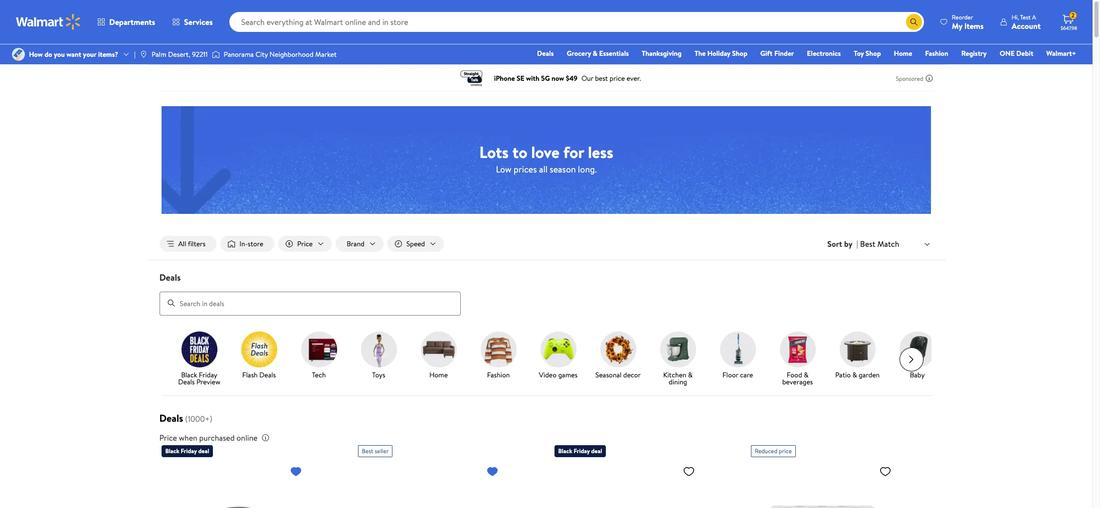Task type: describe. For each thing, give the bounding box(es) containing it.
grocery
[[567, 48, 591, 58]]

seasonal decor image
[[600, 331, 636, 367]]

tech
[[312, 370, 326, 380]]

baby
[[910, 370, 925, 380]]

2 $647.98
[[1061, 11, 1077, 31]]

all
[[178, 239, 186, 249]]

low
[[496, 163, 511, 175]]

when
[[179, 432, 197, 443]]

sponsored
[[896, 74, 923, 83]]

walmart image
[[16, 14, 81, 30]]

& for beverages
[[804, 370, 808, 380]]

1 shop from the left
[[732, 48, 747, 58]]

all filters button
[[159, 236, 217, 252]]

market
[[315, 49, 337, 59]]

fashion image
[[480, 331, 516, 367]]

toy shop link
[[849, 48, 885, 59]]

reduced price
[[755, 447, 792, 455]]

toy shop
[[854, 48, 881, 58]]

thanksgiving
[[642, 48, 682, 58]]

neighborhood
[[270, 49, 313, 59]]

Search search field
[[229, 12, 924, 32]]

food & beverages link
[[772, 331, 824, 387]]

kitchen and dining image
[[660, 331, 696, 367]]

black inside black friday deals preview
[[181, 370, 197, 380]]

best for best match
[[860, 238, 875, 249]]

lots
[[479, 141, 509, 163]]

seasonal
[[595, 370, 622, 380]]

long.
[[578, 163, 597, 175]]

filters
[[188, 239, 206, 249]]

by
[[844, 238, 852, 249]]

purchased
[[199, 432, 235, 443]]

black friday deal for the playstation 5 disc console - marvel's spider-man 2 bundle image
[[558, 447, 602, 455]]

desert,
[[168, 49, 190, 59]]

items?
[[98, 49, 118, 59]]

flash deals image
[[241, 331, 277, 367]]

price when purchased online
[[159, 432, 258, 443]]

floor care link
[[712, 331, 764, 380]]

toy
[[854, 48, 864, 58]]

all
[[539, 163, 548, 175]]

search icon image
[[910, 18, 918, 26]]

food & beverages image
[[780, 331, 816, 367]]

flash deals link
[[233, 331, 285, 380]]

2 shop from the left
[[866, 48, 881, 58]]

floorcare image
[[720, 331, 756, 367]]

to
[[512, 141, 527, 163]]

store
[[248, 239, 263, 249]]

my
[[952, 20, 962, 31]]

electronics
[[807, 48, 841, 58]]

2
[[1071, 11, 1075, 20]]

friday for the playstation 5 disc console - marvel's spider-man 2 bundle image
[[574, 447, 590, 455]]

test
[[1020, 13, 1031, 21]]

black for the apple watch series 9 gps 41mm silver aluminum case with storm blue sport band - s/m image
[[165, 447, 179, 455]]

food & beverages
[[782, 370, 813, 387]]

essentials
[[599, 48, 629, 58]]

0 horizontal spatial fashion
[[487, 370, 510, 380]]

best match
[[860, 238, 899, 249]]

how do you want your items?
[[29, 49, 118, 59]]

toys
[[372, 370, 385, 380]]

garden
[[859, 370, 880, 380]]

one debit link
[[995, 48, 1038, 59]]

finder
[[774, 48, 794, 58]]

one debit
[[1000, 48, 1033, 58]]

grocery & essentials
[[567, 48, 629, 58]]

playstation 5 disc console - marvel's spider-man 2 bundle image
[[554, 461, 699, 508]]

0 horizontal spatial home link
[[413, 331, 464, 380]]

reorder my items
[[952, 13, 984, 31]]

black for the playstation 5 disc console - marvel's spider-man 2 bundle image
[[558, 447, 572, 455]]

deals link
[[533, 48, 558, 59]]

less
[[588, 141, 613, 163]]

gift finder
[[760, 48, 794, 58]]

baby image
[[899, 331, 935, 367]]

in-store button
[[221, 236, 274, 252]]

next slide for chipmodulewithimages list image
[[899, 347, 923, 371]]

search image
[[167, 299, 175, 307]]

deals inside search field
[[159, 271, 181, 284]]

toys link
[[353, 331, 405, 380]]

 image for how
[[12, 48, 25, 61]]

1 horizontal spatial fashion link
[[921, 48, 953, 59]]

reduced
[[755, 447, 777, 455]]

1 horizontal spatial home link
[[889, 48, 917, 59]]

one
[[1000, 48, 1015, 58]]

walmart+
[[1046, 48, 1076, 58]]

black friday deals preview
[[178, 370, 220, 387]]

beverages
[[782, 377, 813, 387]]

$647.98
[[1061, 24, 1077, 31]]

(1000+)
[[185, 413, 212, 424]]

hi,
[[1012, 13, 1019, 21]]

patio & garden link
[[832, 331, 883, 380]]

departments button
[[89, 10, 164, 34]]

the holiday shop
[[695, 48, 747, 58]]

& for dining
[[688, 370, 693, 380]]

Walmart Site-Wide search field
[[229, 12, 924, 32]]

panorama city neighborhood market
[[224, 49, 337, 59]]

palm
[[152, 49, 166, 59]]

price for price when purchased online
[[159, 432, 177, 443]]

saluspa 77" x 26" hollywood 240 gal. inflatable hot tub with led lights, 104f max temperature image
[[358, 461, 502, 508]]

video games image
[[540, 331, 576, 367]]

black friday deal for the apple watch series 9 gps 41mm silver aluminum case with storm blue sport band - s/m image
[[165, 447, 209, 455]]



Task type: vqa. For each thing, say whether or not it's contained in the screenshot.
Walmart Site-Wide "Search Field"
yes



Task type: locate. For each thing, give the bounding box(es) containing it.
gift
[[760, 48, 773, 58]]

debit
[[1016, 48, 1033, 58]]

1 horizontal spatial shop
[[866, 48, 881, 58]]

deal for the apple watch series 9 gps 41mm silver aluminum case with storm blue sport band - s/m image
[[198, 447, 209, 455]]

your
[[83, 49, 96, 59]]

home up 'sponsored'
[[894, 48, 912, 58]]

games
[[558, 370, 578, 380]]

home link
[[889, 48, 917, 59], [413, 331, 464, 380]]

deals up 'when'
[[159, 411, 183, 425]]

price inside dropdown button
[[297, 239, 313, 249]]

1 vertical spatial fashion
[[487, 370, 510, 380]]

services
[[184, 16, 213, 27]]

0 horizontal spatial black
[[165, 447, 179, 455]]

1 vertical spatial best
[[362, 447, 373, 455]]

fashion
[[925, 48, 948, 58], [487, 370, 510, 380]]

video games link
[[532, 331, 584, 380]]

price
[[779, 447, 792, 455]]

deals (1000+)
[[159, 411, 212, 425]]

& inside kitchen & dining
[[688, 370, 693, 380]]

0 horizontal spatial best
[[362, 447, 373, 455]]

0 vertical spatial |
[[134, 49, 136, 59]]

|
[[134, 49, 136, 59], [856, 238, 858, 249]]

& right food
[[804, 370, 808, 380]]

& right patio
[[852, 370, 857, 380]]

palm desert, 92211
[[152, 49, 208, 59]]

best for best seller
[[362, 447, 373, 455]]

price for price
[[297, 239, 313, 249]]

add to favorites list, kalorik maxx 26 quart air fryer oven, stainless steel, a large chicken, 26-quart capacity image
[[879, 465, 891, 478]]

1 horizontal spatial |
[[856, 238, 858, 249]]

kalorik maxx 26 quart air fryer oven, stainless steel, a large chicken, 26-quart capacity image
[[751, 461, 895, 508]]

 image left how
[[12, 48, 25, 61]]

for
[[563, 141, 584, 163]]

lots to love for less low prices all season long.
[[479, 141, 613, 175]]

holiday
[[707, 48, 730, 58]]

dining
[[669, 377, 687, 387]]

92211
[[192, 49, 208, 59]]

video
[[539, 370, 557, 380]]

0 horizontal spatial deal
[[198, 447, 209, 455]]

& inside "food & beverages"
[[804, 370, 808, 380]]

account
[[1012, 20, 1041, 31]]

deals up search icon at the bottom of page
[[159, 271, 181, 284]]

 image for panorama
[[212, 49, 220, 59]]

| left palm
[[134, 49, 136, 59]]

1 horizontal spatial fashion
[[925, 48, 948, 58]]

1 vertical spatial price
[[159, 432, 177, 443]]

& right dining
[[688, 370, 693, 380]]

registry
[[961, 48, 987, 58]]

black friday deals image
[[181, 331, 217, 367]]

 image
[[12, 48, 25, 61], [212, 49, 220, 59], [140, 50, 148, 58]]

sort by |
[[827, 238, 858, 249]]

deal for the playstation 5 disc console - marvel's spider-man 2 bundle image
[[591, 447, 602, 455]]

 image right the 92211
[[212, 49, 220, 59]]

the holiday shop link
[[690, 48, 752, 59]]

| inside sort and filter section element
[[856, 238, 858, 249]]

baby link
[[891, 331, 943, 380]]

sort and filter section element
[[147, 228, 945, 260]]

shop right holiday at the right of the page
[[732, 48, 747, 58]]

sort
[[827, 238, 842, 249]]

flash
[[242, 370, 258, 380]]

kitchen & dining
[[663, 370, 693, 387]]

friday for the apple watch series 9 gps 41mm silver aluminum case with storm blue sport band - s/m image
[[181, 447, 197, 455]]

0 vertical spatial home link
[[889, 48, 917, 59]]

best left seller
[[362, 447, 373, 455]]

prices
[[514, 163, 537, 175]]

panorama
[[224, 49, 254, 59]]

kitchen & dining link
[[652, 331, 704, 387]]

2 horizontal spatial friday
[[574, 447, 590, 455]]

brand
[[347, 239, 364, 249]]

deals right flash
[[259, 370, 276, 380]]

2 horizontal spatial black
[[558, 447, 572, 455]]

0 horizontal spatial home
[[429, 370, 448, 380]]

city
[[255, 49, 268, 59]]

0 horizontal spatial fashion link
[[472, 331, 524, 380]]

patio & garden image
[[839, 331, 875, 367]]

& inside "link"
[[593, 48, 597, 58]]

1 horizontal spatial best
[[860, 238, 875, 249]]

0 vertical spatial fashion link
[[921, 48, 953, 59]]

home image
[[421, 331, 457, 367]]

services button
[[164, 10, 221, 34]]

best seller
[[362, 447, 389, 455]]

best right by
[[860, 238, 875, 249]]

2 deal from the left
[[591, 447, 602, 455]]

how
[[29, 49, 43, 59]]

best
[[860, 238, 875, 249], [362, 447, 373, 455]]

1 vertical spatial |
[[856, 238, 858, 249]]

deals left grocery
[[537, 48, 554, 58]]

walmart+ link
[[1042, 48, 1081, 59]]

lots to love for less. low prices all season long. image
[[161, 106, 931, 214]]

remove from favorites list, saluspa 77" x 26" hollywood 240 gal. inflatable hot tub with led lights, 104f max temperature image
[[486, 465, 498, 478]]

deal down price when purchased online
[[198, 447, 209, 455]]

seller
[[375, 447, 389, 455]]

legal information image
[[262, 434, 270, 442]]

floor care
[[722, 370, 753, 380]]

1 deal from the left
[[198, 447, 209, 455]]

love
[[531, 141, 560, 163]]

deals
[[537, 48, 554, 58], [159, 271, 181, 284], [259, 370, 276, 380], [178, 377, 195, 387], [159, 411, 183, 425]]

| right by
[[856, 238, 858, 249]]

deals left preview
[[178, 377, 195, 387]]

1 horizontal spatial black friday deal
[[558, 447, 602, 455]]

fashion down the fashion image
[[487, 370, 510, 380]]

friday inside black friday deals preview
[[199, 370, 217, 380]]

0 horizontal spatial friday
[[181, 447, 197, 455]]

deal
[[198, 447, 209, 455], [591, 447, 602, 455]]

Search in deals search field
[[159, 292, 461, 315]]

fashion link
[[921, 48, 953, 59], [472, 331, 524, 380]]

decor
[[623, 370, 641, 380]]

deal up the playstation 5 disc console - marvel's spider-man 2 bundle image
[[591, 447, 602, 455]]

departments
[[109, 16, 155, 27]]

food
[[787, 370, 802, 380]]

flash deals
[[242, 370, 276, 380]]

add to favorites list, playstation 5 disc console - marvel's spider-man 2 bundle image
[[683, 465, 695, 478]]

0 vertical spatial fashion
[[925, 48, 948, 58]]

shop right toy
[[866, 48, 881, 58]]

in-store
[[239, 239, 263, 249]]

0 vertical spatial best
[[860, 238, 875, 249]]

1 black friday deal from the left
[[165, 447, 209, 455]]

price
[[297, 239, 313, 249], [159, 432, 177, 443]]

tech image
[[301, 331, 337, 367]]

in-
[[239, 239, 248, 249]]

Deals search field
[[147, 271, 945, 315]]

do
[[44, 49, 52, 59]]

the
[[695, 48, 706, 58]]

price button
[[278, 236, 332, 252]]

remove from favorites list, apple watch series 9 gps 41mm silver aluminum case with storm blue sport band - s/m image
[[290, 465, 302, 478]]

patio & garden
[[835, 370, 880, 380]]

best match button
[[858, 237, 933, 250]]

1 vertical spatial home
[[429, 370, 448, 380]]

&
[[593, 48, 597, 58], [688, 370, 693, 380], [804, 370, 808, 380], [852, 370, 857, 380]]

 image left palm
[[140, 50, 148, 58]]

0 horizontal spatial |
[[134, 49, 136, 59]]

0 horizontal spatial black friday deal
[[165, 447, 209, 455]]

grocery & essentials link
[[562, 48, 633, 59]]

1 vertical spatial fashion link
[[472, 331, 524, 380]]

1 horizontal spatial friday
[[199, 370, 217, 380]]

seasonal decor link
[[592, 331, 644, 380]]

1 horizontal spatial black
[[181, 370, 197, 380]]

deals inside black friday deals preview
[[178, 377, 195, 387]]

toys image
[[361, 331, 397, 367]]

& for garden
[[852, 370, 857, 380]]

1 horizontal spatial  image
[[140, 50, 148, 58]]

1 horizontal spatial price
[[297, 239, 313, 249]]

price right the store
[[297, 239, 313, 249]]

want
[[66, 49, 81, 59]]

2 horizontal spatial  image
[[212, 49, 220, 59]]

best inside popup button
[[860, 238, 875, 249]]

home down home image
[[429, 370, 448, 380]]

& for essentials
[[593, 48, 597, 58]]

electronics link
[[802, 48, 845, 59]]

0 horizontal spatial  image
[[12, 48, 25, 61]]

fashion left registry
[[925, 48, 948, 58]]

season
[[550, 163, 576, 175]]

0 vertical spatial price
[[297, 239, 313, 249]]

video games
[[539, 370, 578, 380]]

2 black friday deal from the left
[[558, 447, 602, 455]]

price left 'when'
[[159, 432, 177, 443]]

brand button
[[336, 236, 383, 252]]

0 vertical spatial home
[[894, 48, 912, 58]]

0 horizontal spatial shop
[[732, 48, 747, 58]]

kitchen
[[663, 370, 686, 380]]

patio
[[835, 370, 851, 380]]

0 horizontal spatial price
[[159, 432, 177, 443]]

 image for palm
[[140, 50, 148, 58]]

a
[[1032, 13, 1036, 21]]

& inside 'link'
[[852, 370, 857, 380]]

& right grocery
[[593, 48, 597, 58]]

registry link
[[957, 48, 991, 59]]

apple watch series 9 gps 41mm silver aluminum case with storm blue sport band - s/m image
[[161, 461, 306, 508]]

black friday deals preview link
[[173, 331, 225, 387]]

1 horizontal spatial home
[[894, 48, 912, 58]]

friday
[[199, 370, 217, 380], [181, 447, 197, 455], [574, 447, 590, 455]]

1 horizontal spatial deal
[[591, 447, 602, 455]]

match
[[877, 238, 899, 249]]

1 vertical spatial home link
[[413, 331, 464, 380]]

floor
[[722, 370, 738, 380]]

speed
[[406, 239, 425, 249]]



